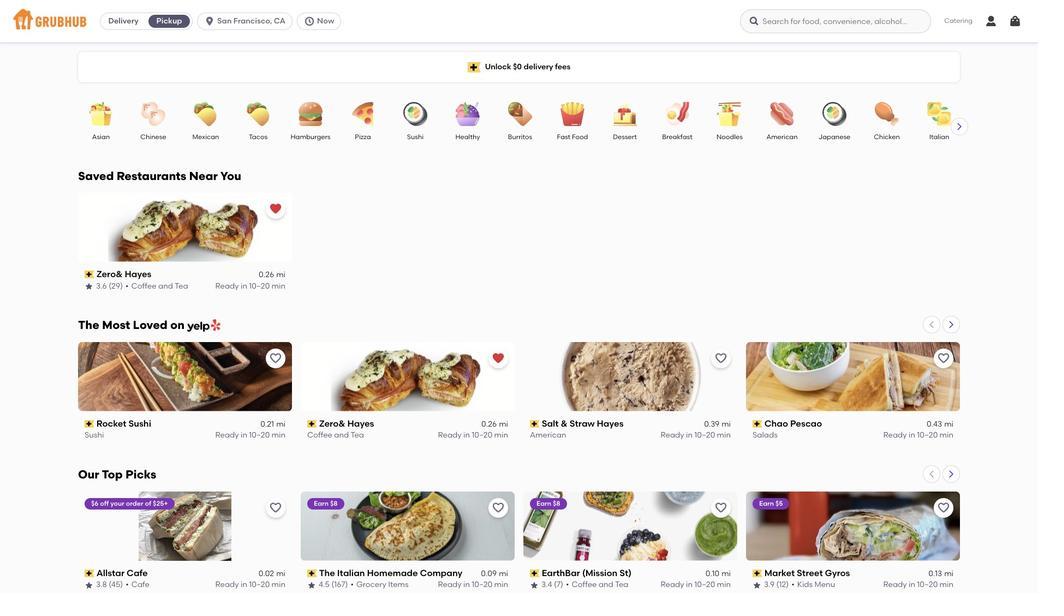 Task type: locate. For each thing, give the bounding box(es) containing it.
asian
[[92, 133, 110, 141]]

1 horizontal spatial save this restaurant image
[[715, 502, 728, 515]]

1 horizontal spatial earn $8
[[537, 500, 560, 508]]

japanese image
[[816, 102, 854, 126]]

earn $5
[[759, 500, 783, 508]]

star icon image
[[85, 282, 93, 291], [85, 581, 93, 590], [307, 581, 316, 590], [530, 581, 539, 590], [753, 581, 762, 590]]

subscription pass image right 0.02 mi
[[307, 570, 317, 578]]

zero& hayes for saved restaurant image
[[96, 269, 151, 280]]

2 earn $8 from the left
[[537, 500, 560, 508]]

1 vertical spatial caret right icon image
[[947, 320, 956, 329]]

1 caret left icon image from the top
[[928, 320, 936, 329]]

2 vertical spatial subscription pass image
[[85, 570, 94, 578]]

0 vertical spatial 0.26 mi
[[259, 270, 286, 280]]

0 vertical spatial caret right icon image
[[955, 122, 964, 131]]

caret right icon image
[[955, 122, 964, 131], [947, 320, 956, 329], [947, 470, 956, 479]]

italian up (167)
[[337, 568, 365, 579]]

1 vertical spatial caret left icon image
[[928, 470, 936, 479]]

3.4 (7)
[[542, 581, 563, 590]]

earn for earthbar (mission st)
[[537, 500, 551, 508]]

Search for food, convenience, alcohol... search field
[[740, 9, 932, 33]]

breakfast
[[662, 133, 693, 141]]

subscription pass image for market street gyros
[[753, 570, 763, 578]]

1 vertical spatial sushi
[[129, 419, 151, 429]]

subscription pass image left salt in the right bottom of the page
[[530, 420, 540, 428]]

2 vertical spatial sushi
[[85, 431, 104, 440]]

burritos image
[[501, 102, 539, 126]]

ready for "allstar cafe logo"
[[215, 581, 239, 590]]

chao
[[765, 419, 788, 429]]

2 vertical spatial coffee
[[572, 581, 597, 590]]

1 horizontal spatial • coffee and tea
[[566, 581, 629, 590]]

the up '4.5'
[[319, 568, 335, 579]]

hayes up the most loved on
[[125, 269, 151, 280]]

0 horizontal spatial 0.26 mi
[[259, 270, 286, 280]]

save this restaurant image
[[269, 352, 282, 365], [715, 352, 728, 365], [937, 352, 951, 365], [269, 502, 282, 515]]

company
[[420, 568, 463, 579]]

zero& for saved restaurant image
[[96, 269, 123, 280]]

svg image inside now button
[[304, 16, 315, 27]]

2 caret left icon image from the top
[[928, 470, 936, 479]]

subscription pass image for rocket sushi
[[85, 420, 94, 428]]

1 vertical spatial cafe
[[131, 581, 150, 590]]

hayes for saved restaurant icon
[[347, 419, 374, 429]]

0 vertical spatial tea
[[175, 281, 188, 291]]

fast food image
[[554, 102, 592, 126]]

0.26 mi for saved restaurant image
[[259, 270, 286, 280]]

earthbar
[[542, 568, 580, 579]]

unlock $0 delivery fees
[[485, 62, 571, 71]]

delivery
[[524, 62, 553, 71]]

2 vertical spatial caret right icon image
[[947, 470, 956, 479]]

in
[[241, 281, 247, 291], [241, 431, 247, 440], [464, 431, 470, 440], [686, 431, 693, 440], [909, 431, 916, 440], [241, 581, 247, 590], [464, 581, 470, 590], [686, 581, 693, 590], [909, 581, 916, 590]]

zero& hayes up (29)
[[96, 269, 151, 280]]

3.4
[[542, 581, 552, 590]]

earn $8 for the
[[314, 500, 338, 508]]

1 horizontal spatial $8
[[553, 500, 560, 508]]

mi for the italian homemade company logo
[[499, 569, 508, 579]]

0.10 mi
[[706, 569, 731, 579]]

sushi
[[407, 133, 424, 141], [129, 419, 151, 429], [85, 431, 104, 440]]

in for "allstar cafe logo"
[[241, 581, 247, 590]]

1 vertical spatial zero& hayes
[[319, 419, 374, 429]]

zero& up 3.6 (29) on the left top of page
[[96, 269, 123, 280]]

4.5
[[319, 581, 330, 590]]

1 vertical spatial italian
[[337, 568, 365, 579]]

10–20
[[249, 281, 270, 291], [249, 431, 270, 440], [472, 431, 493, 440], [695, 431, 715, 440], [917, 431, 938, 440], [249, 581, 270, 590], [472, 581, 493, 590], [695, 581, 715, 590], [917, 581, 938, 590]]

noodles
[[717, 133, 743, 141]]

san francisco, ca button
[[197, 13, 297, 30]]

•
[[126, 281, 129, 291], [126, 581, 129, 590], [351, 581, 354, 590], [566, 581, 569, 590], [792, 581, 795, 590]]

1 vertical spatial the
[[319, 568, 335, 579]]

0.10
[[706, 569, 720, 579]]

subscription pass image left rocket
[[85, 420, 94, 428]]

svg image
[[749, 16, 760, 27]]

ready in 10–20 min for market street gyros logo
[[884, 581, 954, 590]]

subscription pass image up salads at right
[[753, 420, 763, 428]]

1 horizontal spatial sushi
[[129, 419, 151, 429]]

1 vertical spatial tea
[[351, 431, 364, 440]]

hayes up "coffee and tea"
[[347, 419, 374, 429]]

mexican image
[[187, 102, 225, 126]]

hayes
[[125, 269, 151, 280], [347, 419, 374, 429], [597, 419, 624, 429]]

kids
[[798, 581, 813, 590]]

10–20 for market street gyros logo
[[917, 581, 938, 590]]

star icon image for market street gyros
[[753, 581, 762, 590]]

0 horizontal spatial sushi
[[85, 431, 104, 440]]

saved restaurant button for saved restaurant icon 'zero& hayes logo'
[[489, 349, 508, 368]]

saved restaurant button
[[266, 199, 286, 219], [489, 349, 508, 368]]

0.02 mi
[[259, 569, 286, 579]]

3.6
[[96, 281, 107, 291]]

fees
[[555, 62, 571, 71]]

0 vertical spatial sushi
[[407, 133, 424, 141]]

• coffee and tea up the loved
[[126, 281, 188, 291]]

1 $8 from the left
[[330, 500, 338, 508]]

0 horizontal spatial and
[[158, 281, 173, 291]]

1 horizontal spatial zero& hayes
[[319, 419, 374, 429]]

2 horizontal spatial coffee
[[572, 581, 597, 590]]

• right '(7)'
[[566, 581, 569, 590]]

italian down italian image
[[930, 133, 950, 141]]

1 earn $8 from the left
[[314, 500, 338, 508]]

0 vertical spatial coffee
[[131, 281, 156, 291]]

the italian homemade company
[[319, 568, 463, 579]]

star icon image left 3.6
[[85, 282, 93, 291]]

save this restaurant image for the italian homemade company
[[492, 502, 505, 515]]

2 vertical spatial and
[[599, 581, 614, 590]]

hayes for saved restaurant image
[[125, 269, 151, 280]]

0 horizontal spatial the
[[78, 318, 99, 332]]

fast
[[557, 133, 571, 141]]

$6
[[91, 500, 99, 508]]

0.39 mi
[[704, 420, 731, 429]]

2 horizontal spatial tea
[[615, 581, 629, 590]]

0.26 mi for saved restaurant icon
[[482, 420, 508, 429]]

0 horizontal spatial earn
[[314, 500, 329, 508]]

1 horizontal spatial 0.26
[[482, 420, 497, 429]]

tea
[[175, 281, 188, 291], [351, 431, 364, 440], [615, 581, 629, 590]]

• right (29)
[[126, 281, 129, 291]]

0 horizontal spatial zero& hayes
[[96, 269, 151, 280]]

the left most
[[78, 318, 99, 332]]

zero& up "coffee and tea"
[[319, 419, 345, 429]]

rocket
[[96, 419, 126, 429]]

0 vertical spatial caret left icon image
[[928, 320, 936, 329]]

• right (167)
[[351, 581, 354, 590]]

1 horizontal spatial 0.26 mi
[[482, 420, 508, 429]]

save this restaurant image
[[492, 502, 505, 515], [715, 502, 728, 515], [937, 502, 951, 515]]

mi
[[276, 270, 286, 280], [276, 420, 286, 429], [499, 420, 508, 429], [722, 420, 731, 429], [945, 420, 954, 429], [276, 569, 286, 579], [499, 569, 508, 579], [722, 569, 731, 579], [945, 569, 954, 579]]

10–20 for the italian homemade company logo
[[472, 581, 493, 590]]

0 vertical spatial zero& hayes
[[96, 269, 151, 280]]

main navigation navigation
[[0, 0, 1038, 43]]

0.43 mi
[[927, 420, 954, 429]]

american image
[[763, 102, 801, 126]]

0 horizontal spatial $8
[[330, 500, 338, 508]]

0 vertical spatial the
[[78, 318, 99, 332]]

sushi image
[[396, 102, 435, 126]]

2 horizontal spatial and
[[599, 581, 614, 590]]

0 vertical spatial italian
[[930, 133, 950, 141]]

ready for the italian homemade company logo
[[438, 581, 462, 590]]

• right (12)
[[792, 581, 795, 590]]

1 vertical spatial saved restaurant button
[[489, 349, 508, 368]]

picks
[[126, 468, 156, 481]]

zero& hayes up "coffee and tea"
[[319, 419, 374, 429]]

star icon image for earthbar (mission st)
[[530, 581, 539, 590]]

10–20 for chao pescao logo
[[917, 431, 938, 440]]

cafe up • cafe
[[127, 568, 148, 579]]

zero& hayes logo image
[[78, 193, 292, 262], [301, 342, 515, 412]]

• coffee and tea for hayes
[[126, 281, 188, 291]]

0 vertical spatial cafe
[[127, 568, 148, 579]]

subscription pass image for salt & straw hayes
[[530, 420, 540, 428]]

american down salt in the right bottom of the page
[[530, 431, 566, 440]]

0.26 mi
[[259, 270, 286, 280], [482, 420, 508, 429]]

american
[[767, 133, 798, 141], [530, 431, 566, 440]]

1 horizontal spatial hayes
[[347, 419, 374, 429]]

• coffee and tea down '(mission'
[[566, 581, 629, 590]]

0 horizontal spatial 0.26
[[259, 270, 274, 280]]

0 horizontal spatial coffee
[[131, 281, 156, 291]]

subscription pass image
[[85, 420, 94, 428], [530, 420, 540, 428], [753, 420, 763, 428], [307, 570, 317, 578], [530, 570, 540, 578], [753, 570, 763, 578]]

0 horizontal spatial american
[[530, 431, 566, 440]]

star icon image left '4.5'
[[307, 581, 316, 590]]

0 horizontal spatial saved restaurant button
[[266, 199, 286, 219]]

italian
[[930, 133, 950, 141], [337, 568, 365, 579]]

pizza
[[355, 133, 371, 141]]

ready for chao pescao logo
[[884, 431, 907, 440]]

sushi down rocket
[[85, 431, 104, 440]]

1 vertical spatial coffee
[[307, 431, 332, 440]]

0 vertical spatial and
[[158, 281, 173, 291]]

0.26
[[259, 270, 274, 280], [482, 420, 497, 429]]

1 vertical spatial • coffee and tea
[[566, 581, 629, 590]]

saved restaurant image
[[492, 352, 505, 365]]

0 horizontal spatial • coffee and tea
[[126, 281, 188, 291]]

0 horizontal spatial zero& hayes logo image
[[78, 193, 292, 262]]

1 earn from the left
[[314, 500, 329, 508]]

zero& hayes logo image for saved restaurant image
[[78, 193, 292, 262]]

subscription pass image
[[85, 271, 94, 279], [307, 420, 317, 428], [85, 570, 94, 578]]

the most loved on
[[78, 318, 187, 332]]

0 vertical spatial zero&
[[96, 269, 123, 280]]

ready in 10–20 min for 'zero& hayes logo' related to saved restaurant image
[[215, 281, 286, 291]]

• for (mission
[[566, 581, 569, 590]]

save this restaurant image for earthbar (mission st)
[[715, 502, 728, 515]]

caret left icon image
[[928, 320, 936, 329], [928, 470, 936, 479]]

2 save this restaurant image from the left
[[715, 502, 728, 515]]

svg image
[[985, 15, 998, 28], [1009, 15, 1022, 28], [204, 16, 215, 27], [304, 16, 315, 27]]

star icon image left 3.8
[[85, 581, 93, 590]]

1 horizontal spatial and
[[334, 431, 349, 440]]

2 horizontal spatial sushi
[[407, 133, 424, 141]]

star icon image for zero& hayes
[[85, 282, 93, 291]]

1 horizontal spatial earn
[[537, 500, 551, 508]]

the italian homemade company logo image
[[301, 492, 515, 561]]

0 vertical spatial zero& hayes logo image
[[78, 193, 292, 262]]

coffee for earthbar (mission st)
[[572, 581, 597, 590]]

1 horizontal spatial the
[[319, 568, 335, 579]]

star icon image left 3.9
[[753, 581, 762, 590]]

save this restaurant image for market street gyros
[[937, 502, 951, 515]]

the for the italian homemade company
[[319, 568, 335, 579]]

3 save this restaurant image from the left
[[937, 502, 951, 515]]

0.09 mi
[[481, 569, 508, 579]]

0 horizontal spatial zero&
[[96, 269, 123, 280]]

in for salt & straw hayes logo
[[686, 431, 693, 440]]

star icon image for the italian homemade company
[[307, 581, 316, 590]]

ready in 10–20 min for salt & straw hayes logo
[[661, 431, 731, 440]]

sushi down the sushi image
[[407, 133, 424, 141]]

0 vertical spatial saved restaurant button
[[266, 199, 286, 219]]

10–20 for earthbar (mission st) logo
[[695, 581, 715, 590]]

0 horizontal spatial hayes
[[125, 269, 151, 280]]

2 horizontal spatial earn
[[759, 500, 774, 508]]

0 vertical spatial 0.26
[[259, 270, 274, 280]]

delivery button
[[101, 13, 146, 30]]

chinese
[[141, 133, 166, 141]]

$5
[[776, 500, 783, 508]]

1 vertical spatial and
[[334, 431, 349, 440]]

2 horizontal spatial hayes
[[597, 419, 624, 429]]

pickup
[[156, 16, 182, 26]]

coffee and tea
[[307, 431, 364, 440]]

ready in 10–20 min
[[215, 281, 286, 291], [215, 431, 286, 440], [438, 431, 508, 440], [661, 431, 731, 440], [884, 431, 954, 440], [215, 581, 286, 590], [438, 581, 508, 590], [661, 581, 731, 590], [884, 581, 954, 590]]

min for chao pescao logo
[[940, 431, 954, 440]]

0 vertical spatial american
[[767, 133, 798, 141]]

menu
[[815, 581, 835, 590]]

(12)
[[777, 581, 789, 590]]

(29)
[[109, 281, 123, 291]]

min for "allstar cafe logo"
[[272, 581, 286, 590]]

zero& hayes
[[96, 269, 151, 280], [319, 419, 374, 429]]

1 horizontal spatial coffee
[[307, 431, 332, 440]]

cafe
[[127, 568, 148, 579], [131, 581, 150, 590]]

cafe down allstar cafe
[[131, 581, 150, 590]]

0.26 for saved restaurant image
[[259, 270, 274, 280]]

save this restaurant image for chao pescao
[[937, 352, 951, 365]]

subscription pass image left market
[[753, 570, 763, 578]]

pickup button
[[146, 13, 192, 30]]

0.43
[[927, 420, 942, 429]]

1 horizontal spatial zero&
[[319, 419, 345, 429]]

3.8 (45)
[[96, 581, 123, 590]]

sushi right rocket
[[129, 419, 151, 429]]

0.39
[[704, 420, 720, 429]]

0 horizontal spatial earn $8
[[314, 500, 338, 508]]

catering
[[945, 17, 973, 25]]

1 horizontal spatial zero& hayes logo image
[[301, 342, 515, 412]]

0 horizontal spatial save this restaurant image
[[492, 502, 505, 515]]

in for market street gyros logo
[[909, 581, 916, 590]]

3 earn from the left
[[759, 500, 774, 508]]

star icon image left 3.4
[[530, 581, 539, 590]]

0 horizontal spatial tea
[[175, 281, 188, 291]]

• for hayes
[[126, 281, 129, 291]]

now
[[317, 16, 334, 26]]

caret right icon image for our top picks
[[947, 470, 956, 479]]

0 vertical spatial subscription pass image
[[85, 271, 94, 279]]

10–20 for salt & straw hayes logo
[[695, 431, 715, 440]]

1 vertical spatial zero& hayes logo image
[[301, 342, 515, 412]]

healthy image
[[449, 102, 487, 126]]

0 vertical spatial • coffee and tea
[[126, 281, 188, 291]]

noodles image
[[711, 102, 749, 126]]

1 horizontal spatial saved restaurant button
[[489, 349, 508, 368]]

in for chao pescao logo
[[909, 431, 916, 440]]

catering button
[[937, 9, 981, 34]]

2 vertical spatial tea
[[615, 581, 629, 590]]

svg image inside san francisco, ca "button"
[[204, 16, 215, 27]]

tea for zero& hayes
[[175, 281, 188, 291]]

• right (45)
[[126, 581, 129, 590]]

and
[[158, 281, 173, 291], [334, 431, 349, 440], [599, 581, 614, 590]]

mi for "allstar cafe logo"
[[276, 569, 286, 579]]

3.9 (12)
[[764, 581, 789, 590]]

coffee
[[131, 281, 156, 291], [307, 431, 332, 440], [572, 581, 597, 590]]

earn $8
[[314, 500, 338, 508], [537, 500, 560, 508]]

grocery
[[357, 581, 386, 590]]

1 horizontal spatial tea
[[351, 431, 364, 440]]

hayes right straw on the bottom
[[597, 419, 624, 429]]

mexican
[[192, 133, 219, 141]]

ready for market street gyros logo
[[884, 581, 907, 590]]

mi for rocket sushi logo
[[276, 420, 286, 429]]

1 vertical spatial zero&
[[319, 419, 345, 429]]

subscription pass image left "earthbar"
[[530, 570, 540, 578]]

2 $8 from the left
[[553, 500, 560, 508]]

1 save this restaurant image from the left
[[492, 502, 505, 515]]

3.9
[[764, 581, 775, 590]]

2 horizontal spatial save this restaurant image
[[937, 502, 951, 515]]

american down american image
[[767, 133, 798, 141]]

1 vertical spatial 0.26
[[482, 420, 497, 429]]

save this restaurant button
[[266, 349, 286, 368], [711, 349, 731, 368], [934, 349, 954, 368], [266, 498, 286, 518], [489, 498, 508, 518], [711, 498, 731, 518], [934, 498, 954, 518]]

ready for salt & straw hayes logo
[[661, 431, 684, 440]]

off
[[100, 500, 109, 508]]

2 earn from the left
[[537, 500, 551, 508]]

breakfast image
[[658, 102, 697, 126]]

earn
[[314, 500, 329, 508], [537, 500, 551, 508], [759, 500, 774, 508]]

mi for salt & straw hayes logo
[[722, 420, 731, 429]]

1 vertical spatial 0.26 mi
[[482, 420, 508, 429]]

1 horizontal spatial american
[[767, 133, 798, 141]]

• coffee and tea for (mission
[[566, 581, 629, 590]]



Task type: describe. For each thing, give the bounding box(es) containing it.
food
[[572, 133, 588, 141]]

healthy
[[456, 133, 480, 141]]

ready in 10–20 min for saved restaurant icon 'zero& hayes logo'
[[438, 431, 508, 440]]

san francisco, ca
[[217, 16, 286, 26]]

saved restaurant button for 'zero& hayes logo' related to saved restaurant image
[[266, 199, 286, 219]]

0.21
[[261, 420, 274, 429]]

ready for earthbar (mission st) logo
[[661, 581, 684, 590]]

of
[[145, 500, 151, 508]]

ready in 10–20 min for rocket sushi logo
[[215, 431, 286, 440]]

4.5 (167)
[[319, 581, 348, 590]]

saved restaurants near you
[[78, 169, 241, 183]]

0.02
[[259, 569, 274, 579]]

min for the italian homemade company logo
[[494, 581, 508, 590]]

saved
[[78, 169, 114, 183]]

caret left icon image for the most loved on
[[928, 320, 936, 329]]

asian image
[[82, 102, 120, 126]]

ready in 10–20 min for the italian homemade company logo
[[438, 581, 508, 590]]

$6 off your order of $25+
[[91, 500, 168, 508]]

earthbar (mission st)
[[542, 568, 632, 579]]

ca
[[274, 16, 286, 26]]

mi for market street gyros logo
[[945, 569, 954, 579]]

0.26 for saved restaurant icon
[[482, 420, 497, 429]]

burritos
[[508, 133, 532, 141]]

1 vertical spatial subscription pass image
[[307, 420, 317, 428]]

the for the most loved on
[[78, 318, 99, 332]]

min for earthbar (mission st) logo
[[717, 581, 731, 590]]

ready in 10–20 min for earthbar (mission st) logo
[[661, 581, 731, 590]]

straw
[[570, 419, 595, 429]]

mi for earthbar (mission st) logo
[[722, 569, 731, 579]]

dessert image
[[606, 102, 644, 126]]

0.13
[[929, 569, 942, 579]]

market street gyros logo image
[[746, 492, 960, 561]]

rocket sushi logo image
[[78, 342, 292, 412]]

salt & straw hayes logo image
[[524, 342, 738, 412]]

zero& for saved restaurant icon
[[319, 419, 345, 429]]

(mission
[[582, 568, 618, 579]]

chicken image
[[868, 102, 906, 126]]

(45)
[[109, 581, 123, 590]]

(167)
[[332, 581, 348, 590]]

min for rocket sushi logo
[[272, 431, 286, 440]]

gyros
[[825, 568, 850, 579]]

in for earthbar (mission st) logo
[[686, 581, 693, 590]]

delivery
[[108, 16, 139, 26]]

1 horizontal spatial italian
[[930, 133, 950, 141]]

items
[[388, 581, 409, 590]]

earn for the italian homemade company
[[314, 500, 329, 508]]

allstar cafe logo image
[[139, 492, 231, 561]]

near
[[189, 169, 218, 183]]

mi for chao pescao logo
[[945, 420, 954, 429]]

chao pescao
[[765, 419, 822, 429]]

subscription pass image for the italian homemade company
[[307, 570, 317, 578]]

• kids menu
[[792, 581, 835, 590]]

$25+
[[153, 500, 168, 508]]

salads
[[753, 431, 778, 440]]

caret left icon image for our top picks
[[928, 470, 936, 479]]

salt & straw hayes
[[542, 419, 624, 429]]

star icon image for allstar cafe
[[85, 581, 93, 590]]

earthbar (mission st) logo image
[[524, 492, 738, 561]]

and for earthbar (mission st)
[[599, 581, 614, 590]]

chinese image
[[134, 102, 173, 126]]

ready in 10–20 min for chao pescao logo
[[884, 431, 954, 440]]

tea for earthbar (mission st)
[[615, 581, 629, 590]]

now button
[[297, 13, 346, 30]]

subscription pass image for • coffee and tea
[[85, 271, 94, 279]]

chicken
[[874, 133, 900, 141]]

• for italian
[[351, 581, 354, 590]]

our top picks
[[78, 468, 156, 481]]

on
[[170, 318, 185, 332]]

3.6 (29)
[[96, 281, 123, 291]]

earn for market street gyros
[[759, 500, 774, 508]]

pizza image
[[344, 102, 382, 126]]

caret right icon image for the most loved on
[[947, 320, 956, 329]]

our
[[78, 468, 99, 481]]

in for the italian homemade company logo
[[464, 581, 470, 590]]

tacos
[[249, 133, 268, 141]]

$8 for earthbar
[[553, 500, 560, 508]]

chao pescao logo image
[[746, 342, 960, 412]]

zero& hayes for saved restaurant icon
[[319, 419, 374, 429]]

subscription pass image for chao pescao
[[753, 420, 763, 428]]

street
[[797, 568, 823, 579]]

0.09
[[481, 569, 497, 579]]

• for street
[[792, 581, 795, 590]]

save this restaurant image for salt & straw hayes
[[715, 352, 728, 365]]

hamburgers image
[[292, 102, 330, 126]]

san
[[217, 16, 232, 26]]

restaurants
[[117, 169, 186, 183]]

japanese
[[819, 133, 851, 141]]

3.8
[[96, 581, 107, 590]]

francisco,
[[234, 16, 272, 26]]

cafe for • cafe
[[131, 581, 150, 590]]

$0
[[513, 62, 522, 71]]

ready in 10–20 min for "allstar cafe logo"
[[215, 581, 286, 590]]

grubhub plus flag logo image
[[468, 62, 481, 72]]

italian image
[[920, 102, 959, 126]]

in for rocket sushi logo
[[241, 431, 247, 440]]

• for cafe
[[126, 581, 129, 590]]

min for 'zero& hayes logo' related to saved restaurant image
[[272, 281, 286, 291]]

hamburgers
[[291, 133, 331, 141]]

most
[[102, 318, 130, 332]]

10–20 for "allstar cafe logo"
[[249, 581, 270, 590]]

tacos image
[[239, 102, 277, 126]]

rocket sushi
[[96, 419, 151, 429]]

0 horizontal spatial italian
[[337, 568, 365, 579]]

• cafe
[[126, 581, 150, 590]]

cafe for allstar cafe
[[127, 568, 148, 579]]

0.21 mi
[[261, 420, 286, 429]]

saved restaurant image
[[269, 203, 282, 216]]

market street gyros
[[765, 568, 850, 579]]

1 vertical spatial american
[[530, 431, 566, 440]]

zero& hayes logo image for saved restaurant icon
[[301, 342, 515, 412]]

save this restaurant image for rocket sushi
[[269, 352, 282, 365]]

st)
[[620, 568, 632, 579]]

top
[[102, 468, 123, 481]]

fast food
[[557, 133, 588, 141]]

allstar
[[96, 568, 125, 579]]

min for market street gyros logo
[[940, 581, 954, 590]]

subscription pass image for earthbar (mission st)
[[530, 570, 540, 578]]

(7)
[[554, 581, 563, 590]]

0.13 mi
[[929, 569, 954, 579]]

subscription pass image for • cafe
[[85, 570, 94, 578]]

unlock
[[485, 62, 511, 71]]

homemade
[[367, 568, 418, 579]]

earn $8 for earthbar
[[537, 500, 560, 508]]

your
[[110, 500, 124, 508]]

&
[[561, 419, 568, 429]]

salt
[[542, 419, 559, 429]]

market
[[765, 568, 795, 579]]

dessert
[[613, 133, 637, 141]]

loved
[[133, 318, 168, 332]]

ready for rocket sushi logo
[[215, 431, 239, 440]]

10–20 for rocket sushi logo
[[249, 431, 270, 440]]

min for saved restaurant icon 'zero& hayes logo'
[[494, 431, 508, 440]]

you
[[220, 169, 241, 183]]

$8 for the
[[330, 500, 338, 508]]

allstar cafe
[[96, 568, 148, 579]]

and for zero& hayes
[[158, 281, 173, 291]]

coffee for zero& hayes
[[131, 281, 156, 291]]

order
[[126, 500, 143, 508]]



Task type: vqa. For each thing, say whether or not it's contained in the screenshot.


